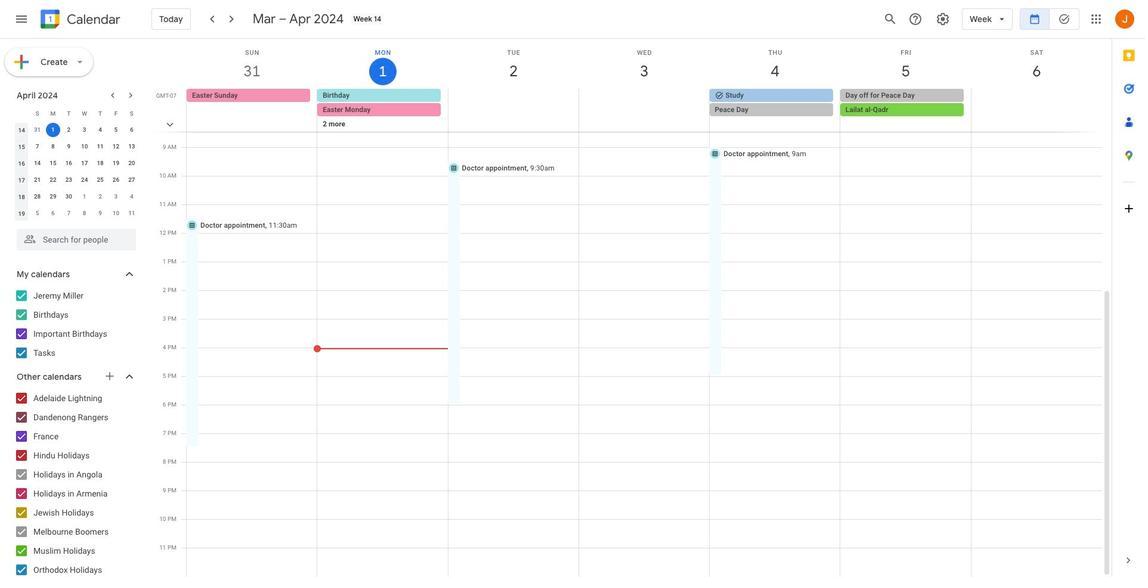 Task type: describe. For each thing, give the bounding box(es) containing it.
may 9 element
[[93, 206, 107, 221]]

23 element
[[62, 173, 76, 187]]

26 element
[[109, 173, 123, 187]]

8 element
[[46, 140, 60, 154]]

Search for people text field
[[24, 229, 129, 251]]

18 element
[[93, 156, 107, 171]]

25 element
[[93, 173, 107, 187]]

11 element
[[93, 140, 107, 154]]

other calendars list
[[2, 389, 148, 577]]

29 element
[[46, 190, 60, 204]]

may 4 element
[[125, 190, 139, 204]]

7 element
[[30, 140, 44, 154]]

9 element
[[62, 140, 76, 154]]

15 element
[[46, 156, 60, 171]]

16 element
[[62, 156, 76, 171]]

6 element
[[125, 123, 139, 137]]

column header inside april 2024 grid
[[14, 105, 29, 122]]

may 7 element
[[62, 206, 76, 221]]

27 element
[[125, 173, 139, 187]]

3 element
[[77, 123, 92, 137]]

19 element
[[109, 156, 123, 171]]

may 3 element
[[109, 190, 123, 204]]

24 element
[[77, 173, 92, 187]]

may 6 element
[[46, 206, 60, 221]]

row group inside april 2024 grid
[[14, 122, 140, 222]]

april 2024 grid
[[11, 105, 140, 222]]

30 element
[[62, 190, 76, 204]]

14 element
[[30, 156, 44, 171]]

12 element
[[109, 140, 123, 154]]

heading inside calendar element
[[64, 12, 120, 27]]

22 element
[[46, 173, 60, 187]]

2 element
[[62, 123, 76, 137]]

calendar element
[[38, 7, 120, 33]]



Task type: vqa. For each thing, say whether or not it's contained in the screenshot.
AM corresponding to 8 AM
no



Task type: locate. For each thing, give the bounding box(es) containing it.
main drawer image
[[14, 12, 29, 26]]

tab list
[[1113, 39, 1145, 544]]

column header
[[14, 105, 29, 122]]

row
[[181, 89, 1112, 146], [14, 105, 140, 122], [14, 122, 140, 138], [14, 138, 140, 155], [14, 155, 140, 172], [14, 172, 140, 189], [14, 189, 140, 205], [14, 205, 140, 222]]

5 element
[[109, 123, 123, 137]]

13 element
[[125, 140, 139, 154]]

heading
[[64, 12, 120, 27]]

row group
[[14, 122, 140, 222]]

settings menu image
[[936, 12, 950, 26]]

may 10 element
[[109, 206, 123, 221]]

may 2 element
[[93, 190, 107, 204]]

march 31 element
[[30, 123, 44, 137]]

my calendars list
[[2, 286, 148, 363]]

1, today element
[[46, 123, 60, 137]]

may 11 element
[[125, 206, 139, 221]]

grid
[[153, 39, 1112, 577]]

may 5 element
[[30, 206, 44, 221]]

4 element
[[93, 123, 107, 137]]

cell
[[317, 89, 448, 146], [448, 89, 579, 146], [579, 89, 710, 146], [710, 89, 840, 146], [840, 89, 971, 146], [971, 89, 1102, 146], [45, 122, 61, 138]]

may 1 element
[[77, 190, 92, 204]]

17 element
[[77, 156, 92, 171]]

cell inside row group
[[45, 122, 61, 138]]

add other calendars image
[[104, 370, 116, 382]]

28 element
[[30, 190, 44, 204]]

20 element
[[125, 156, 139, 171]]

10 element
[[77, 140, 92, 154]]

None search field
[[0, 224, 148, 251]]

21 element
[[30, 173, 44, 187]]

may 8 element
[[77, 206, 92, 221]]



